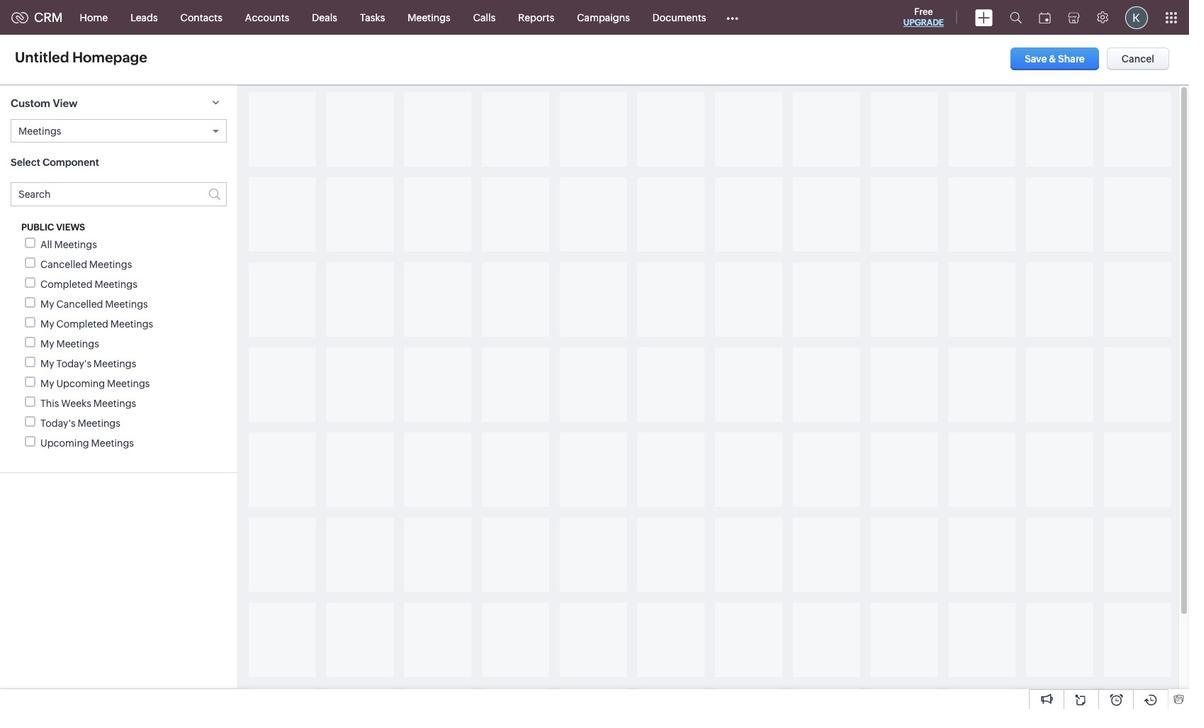 Task type: describe. For each thing, give the bounding box(es) containing it.
calls link
[[462, 0, 507, 34]]

leads link
[[119, 0, 169, 34]]

cancel button
[[1107, 48, 1170, 70]]

all
[[40, 239, 52, 251]]

all meetings
[[40, 239, 97, 251]]

accounts link
[[234, 0, 301, 34]]

documents
[[653, 12, 707, 23]]

campaigns link
[[566, 0, 642, 34]]

this weeks meetings
[[40, 398, 136, 409]]

meetings inside meetings field
[[18, 126, 61, 137]]

contacts link
[[169, 0, 234, 34]]

my meetings
[[40, 338, 99, 350]]

save
[[1025, 53, 1048, 65]]

reports
[[519, 12, 555, 23]]

calls
[[473, 12, 496, 23]]

leads
[[131, 12, 158, 23]]

my completed meetings
[[40, 319, 153, 330]]

cancelled meetings
[[40, 259, 132, 270]]

meetings up completed meetings
[[89, 259, 132, 270]]

meetings link
[[397, 0, 462, 34]]

tasks link
[[349, 0, 397, 34]]

share
[[1059, 53, 1086, 65]]

view
[[53, 97, 78, 109]]

my for my completed meetings
[[40, 319, 54, 330]]

cancel
[[1122, 53, 1155, 65]]

deals
[[312, 12, 337, 23]]

create menu element
[[967, 0, 1002, 34]]

deals link
[[301, 0, 349, 34]]

profile element
[[1118, 0, 1157, 34]]

free
[[915, 6, 934, 17]]

1 vertical spatial upcoming
[[40, 438, 89, 449]]

meetings down views
[[54, 239, 97, 251]]

my upcoming meetings
[[40, 378, 150, 390]]

my for my upcoming meetings
[[40, 378, 54, 390]]

1 vertical spatial cancelled
[[56, 299, 103, 310]]

today's meetings
[[40, 418, 120, 429]]

free upgrade
[[904, 6, 945, 28]]

accounts
[[245, 12, 290, 23]]

save & share
[[1025, 53, 1086, 65]]

meetings up the my completed meetings
[[105, 299, 148, 310]]

select component
[[11, 157, 99, 168]]

1 vertical spatial completed
[[56, 319, 108, 330]]

Other Modules field
[[718, 6, 748, 29]]

custom
[[11, 97, 50, 109]]

my for my today's meetings
[[40, 358, 54, 370]]

documents link
[[642, 0, 718, 34]]

1 vertical spatial today's
[[40, 418, 76, 429]]

component
[[42, 157, 99, 168]]

0 vertical spatial today's
[[56, 358, 91, 370]]



Task type: vqa. For each thing, say whether or not it's contained in the screenshot.
"projects" "link"
no



Task type: locate. For each thing, give the bounding box(es) containing it.
&
[[1050, 53, 1057, 65]]

Search text field
[[11, 182, 227, 207]]

0 vertical spatial completed
[[40, 279, 93, 290]]

search element
[[1002, 0, 1031, 35]]

create menu image
[[976, 9, 993, 26]]

meetings up my upcoming meetings
[[93, 358, 136, 370]]

meetings down my cancelled meetings
[[110, 319, 153, 330]]

custom view
[[11, 97, 78, 109]]

completed down my cancelled meetings
[[56, 319, 108, 330]]

meetings down this weeks meetings
[[78, 418, 120, 429]]

cancelled
[[40, 259, 87, 270], [56, 299, 103, 310]]

0 vertical spatial upcoming
[[56, 378, 105, 390]]

crm link
[[11, 10, 63, 25]]

Meetings field
[[11, 120, 226, 142]]

select
[[11, 157, 40, 168]]

meetings down my today's meetings
[[107, 378, 150, 390]]

upcoming meetings
[[40, 438, 134, 449]]

custom view link
[[0, 85, 237, 119]]

cancelled down completed meetings
[[56, 299, 103, 310]]

public
[[21, 222, 54, 233]]

contacts
[[181, 12, 223, 23]]

views
[[56, 222, 85, 233]]

crm
[[34, 10, 63, 25]]

this
[[40, 398, 59, 409]]

5 my from the top
[[40, 378, 54, 390]]

my
[[40, 299, 54, 310], [40, 319, 54, 330], [40, 338, 54, 350], [40, 358, 54, 370], [40, 378, 54, 390]]

None text field
[[11, 47, 186, 67]]

meetings down custom view
[[18, 126, 61, 137]]

completed
[[40, 279, 93, 290], [56, 319, 108, 330]]

my today's meetings
[[40, 358, 136, 370]]

today's
[[56, 358, 91, 370], [40, 418, 76, 429]]

3 my from the top
[[40, 338, 54, 350]]

campaigns
[[577, 12, 630, 23]]

completed down cancelled meetings
[[40, 279, 93, 290]]

weeks
[[61, 398, 91, 409]]

today's down my meetings in the left top of the page
[[56, 358, 91, 370]]

meetings up my cancelled meetings
[[95, 279, 137, 290]]

0 vertical spatial cancelled
[[40, 259, 87, 270]]

tasks
[[360, 12, 385, 23]]

meetings
[[408, 12, 451, 23], [18, 126, 61, 137], [54, 239, 97, 251], [89, 259, 132, 270], [95, 279, 137, 290], [105, 299, 148, 310], [110, 319, 153, 330], [56, 338, 99, 350], [93, 358, 136, 370], [107, 378, 150, 390], [93, 398, 136, 409], [78, 418, 120, 429], [91, 438, 134, 449]]

search image
[[1010, 11, 1023, 23]]

cancelled down all meetings
[[40, 259, 87, 270]]

upgrade
[[904, 18, 945, 28]]

meetings down my upcoming meetings
[[93, 398, 136, 409]]

reports link
[[507, 0, 566, 34]]

meetings left calls link
[[408, 12, 451, 23]]

4 my from the top
[[40, 358, 54, 370]]

upcoming
[[56, 378, 105, 390], [40, 438, 89, 449]]

my for my cancelled meetings
[[40, 299, 54, 310]]

logo image
[[11, 12, 28, 23]]

upcoming down today's meetings
[[40, 438, 89, 449]]

calendar image
[[1040, 12, 1052, 23]]

completed meetings
[[40, 279, 137, 290]]

1 my from the top
[[40, 299, 54, 310]]

home link
[[68, 0, 119, 34]]

my cancelled meetings
[[40, 299, 148, 310]]

meetings down today's meetings
[[91, 438, 134, 449]]

save & share button
[[1011, 48, 1100, 70]]

today's down 'this'
[[40, 418, 76, 429]]

meetings inside meetings 'link'
[[408, 12, 451, 23]]

my for my meetings
[[40, 338, 54, 350]]

2 my from the top
[[40, 319, 54, 330]]

meetings up my today's meetings
[[56, 338, 99, 350]]

upcoming up the weeks
[[56, 378, 105, 390]]

home
[[80, 12, 108, 23]]

profile image
[[1126, 6, 1149, 29]]

public views
[[21, 222, 85, 233]]



